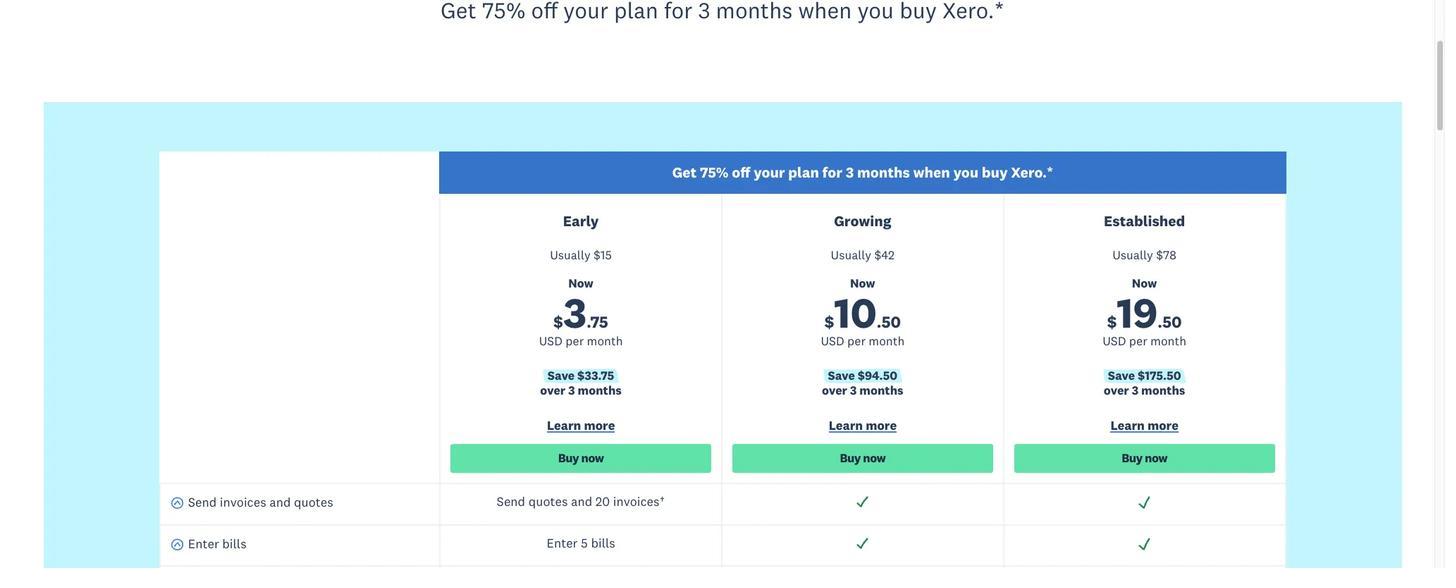 Task type: locate. For each thing, give the bounding box(es) containing it.
1 over from the left
[[540, 383, 566, 399]]

0 horizontal spatial month
[[587, 334, 623, 349]]

1 learn more from the left
[[547, 418, 615, 434]]

3 per from the left
[[1129, 334, 1148, 349]]

2 horizontal spatial now
[[1145, 451, 1168, 466]]

usd per month down 75
[[539, 334, 623, 349]]

3 over 3 months from the left
[[1104, 383, 1186, 399]]

usd up 'save $175.50'
[[1103, 334, 1126, 349]]

learn more link down save $33.75
[[451, 418, 711, 437]]

1 horizontal spatial more
[[866, 418, 897, 434]]

2 horizontal spatial save
[[1108, 368, 1135, 384]]

learn down save $33.75
[[547, 418, 581, 434]]

usd per month up 'save $175.50'
[[1103, 334, 1187, 349]]

1 horizontal spatial buy now
[[840, 451, 886, 466]]

1 learn more link from the left
[[451, 418, 711, 437]]

1 horizontal spatial send
[[497, 494, 525, 510]]

bills right 5
[[591, 535, 615, 551]]

over 3 months
[[540, 383, 622, 399], [822, 383, 904, 399], [1104, 383, 1186, 399]]

usually down established
[[1113, 247, 1153, 263]]

2 horizontal spatial .
[[1158, 312, 1163, 332]]

2 horizontal spatial learn more link
[[1015, 418, 1275, 437]]

3 usd per month from the left
[[1103, 334, 1187, 349]]

included image
[[856, 495, 870, 510], [1137, 495, 1152, 510], [856, 536, 870, 551]]

2 horizontal spatial more
[[1148, 418, 1179, 434]]

3 now from the left
[[1145, 451, 1168, 466]]

per up save $94.50
[[848, 334, 866, 349]]

over 3 months for 10
[[822, 383, 904, 399]]

1 horizontal spatial enter
[[547, 535, 578, 551]]

2 over 3 months from the left
[[822, 383, 904, 399]]

enter down send invoices and quotes button
[[188, 536, 219, 552]]

established
[[1104, 211, 1186, 230]]

over
[[540, 383, 566, 399], [822, 383, 847, 399], [1104, 383, 1129, 399]]

1 horizontal spatial over
[[822, 383, 847, 399]]

2 50 from the left
[[1163, 312, 1182, 332]]

over for 19
[[1104, 383, 1129, 399]]

$ down established
[[1157, 247, 1163, 263]]

2 usd from the left
[[821, 334, 845, 349]]

2 learn more from the left
[[829, 418, 897, 434]]

over for 3
[[540, 383, 566, 399]]

50 inside $ 10 . 50
[[882, 312, 901, 332]]

2 buy now link from the left
[[733, 444, 993, 473]]

0 horizontal spatial over
[[540, 383, 566, 399]]

0 horizontal spatial send
[[188, 495, 217, 511]]

more for 19
[[1148, 418, 1179, 434]]

1 usd per month from the left
[[539, 334, 623, 349]]

75
[[590, 312, 608, 332]]

more
[[584, 418, 615, 434], [866, 418, 897, 434], [1148, 418, 1179, 434]]

0 horizontal spatial and
[[270, 495, 291, 511]]

1 horizontal spatial .
[[877, 312, 882, 332]]

1 horizontal spatial 50
[[1163, 312, 1182, 332]]

included image for enter 5 bills
[[856, 536, 870, 551]]

1 now from the left
[[569, 276, 594, 291]]

3 learn more from the left
[[1111, 418, 1179, 434]]

2 more from the left
[[866, 418, 897, 434]]

$ inside $ 10 . 50
[[825, 312, 834, 332]]

0 horizontal spatial usd per month
[[539, 334, 623, 349]]

and inside button
[[270, 495, 291, 511]]

2 usually from the left
[[831, 247, 872, 263]]

months
[[857, 163, 910, 182], [578, 383, 622, 399], [860, 383, 904, 399], [1142, 383, 1186, 399]]

send quotes and 20 invoices†
[[497, 494, 665, 510]]

month for 3
[[587, 334, 623, 349]]

3 over from the left
[[1104, 383, 1129, 399]]

$ down early
[[594, 247, 601, 263]]

2 horizontal spatial now
[[1132, 276, 1157, 291]]

42
[[882, 247, 895, 263]]

50
[[882, 312, 901, 332], [1163, 312, 1182, 332]]

usd per month up save $94.50
[[821, 334, 905, 349]]

2 learn from the left
[[829, 418, 863, 434]]

send
[[497, 494, 525, 510], [188, 495, 217, 511]]

send for send quotes and 20 invoices†
[[497, 494, 525, 510]]

2 save from the left
[[828, 368, 855, 384]]

month for 10
[[869, 334, 905, 349]]

send inside send invoices and quotes button
[[188, 495, 217, 511]]

per for 19
[[1129, 334, 1148, 349]]

0 horizontal spatial quotes
[[294, 495, 333, 511]]

2 month from the left
[[869, 334, 905, 349]]

2 now from the left
[[850, 276, 876, 291]]

quotes
[[529, 494, 568, 510], [294, 495, 333, 511]]

xero.*
[[1011, 163, 1054, 182]]

1 50 from the left
[[882, 312, 901, 332]]

2 over from the left
[[822, 383, 847, 399]]

buy now link for 10
[[733, 444, 993, 473]]

and
[[571, 494, 592, 510], [270, 495, 291, 511]]

$ up 'save $175.50'
[[1108, 312, 1117, 332]]

2 horizontal spatial buy now link
[[1015, 444, 1275, 473]]

0 horizontal spatial over 3 months
[[540, 383, 622, 399]]

0 horizontal spatial per
[[566, 334, 584, 349]]

2 horizontal spatial over
[[1104, 383, 1129, 399]]

now
[[581, 451, 604, 466], [863, 451, 886, 466], [1145, 451, 1168, 466]]

3 usually from the left
[[1113, 247, 1153, 263]]

included image for send quotes and 20 invoices†
[[856, 495, 870, 510]]

buy now link
[[451, 444, 711, 473], [733, 444, 993, 473], [1015, 444, 1275, 473]]

save
[[548, 368, 575, 384], [828, 368, 855, 384], [1108, 368, 1135, 384]]

save for 19
[[1108, 368, 1135, 384]]

50 right 10
[[882, 312, 901, 332]]

month for 19
[[1151, 334, 1187, 349]]

save left '$175.50' at right
[[1108, 368, 1135, 384]]

$ left 75
[[554, 312, 563, 332]]

2 usd per month from the left
[[821, 334, 905, 349]]

2 . from the left
[[877, 312, 882, 332]]

10
[[834, 286, 877, 339]]

2 horizontal spatial buy
[[1122, 451, 1143, 466]]

usd up save $94.50
[[821, 334, 845, 349]]

usd per month for 10
[[821, 334, 905, 349]]

2 learn more link from the left
[[733, 418, 993, 437]]

0 horizontal spatial .
[[587, 312, 590, 332]]

0 horizontal spatial usually
[[550, 247, 591, 263]]

over for 10
[[822, 383, 847, 399]]

2 horizontal spatial usually
[[1113, 247, 1153, 263]]

$ 19 . 50
[[1108, 286, 1182, 339]]

$ up save $94.50
[[825, 312, 834, 332]]

learn for 10
[[829, 418, 863, 434]]

month
[[587, 334, 623, 349], [869, 334, 905, 349], [1151, 334, 1187, 349]]

over 3 months for 19
[[1104, 383, 1186, 399]]

per up 'save $175.50'
[[1129, 334, 1148, 349]]

1 horizontal spatial bills
[[591, 535, 615, 551]]

usually for 19
[[1113, 247, 1153, 263]]

2 horizontal spatial usd
[[1103, 334, 1126, 349]]

75%
[[700, 163, 729, 182]]

bills
[[591, 535, 615, 551], [222, 536, 247, 552]]

bills down "invoices"
[[222, 536, 247, 552]]

now for 19
[[1132, 276, 1157, 291]]

month up the $94.50
[[869, 334, 905, 349]]

1 usually from the left
[[550, 247, 591, 263]]

per for 10
[[848, 334, 866, 349]]

50 for 10
[[882, 312, 901, 332]]

1 horizontal spatial save
[[828, 368, 855, 384]]

2 horizontal spatial over 3 months
[[1104, 383, 1186, 399]]

1 save from the left
[[548, 368, 575, 384]]

over left $33.75
[[540, 383, 566, 399]]

buy now for 3
[[558, 451, 604, 466]]

2 horizontal spatial per
[[1129, 334, 1148, 349]]

1 month from the left
[[587, 334, 623, 349]]

enter left 5
[[547, 535, 578, 551]]

1 learn from the left
[[547, 418, 581, 434]]

enter inside button
[[188, 536, 219, 552]]

now down usually $ 78
[[1132, 276, 1157, 291]]

0 horizontal spatial buy now link
[[451, 444, 711, 473]]

learn down save $94.50
[[829, 418, 863, 434]]

1 horizontal spatial usually
[[831, 247, 872, 263]]

2 now from the left
[[863, 451, 886, 466]]

$175.50
[[1138, 368, 1181, 384]]

now down usually $ 15
[[569, 276, 594, 291]]

1 . from the left
[[587, 312, 590, 332]]

3 buy now from the left
[[1122, 451, 1168, 466]]

month up '$175.50' at right
[[1151, 334, 1187, 349]]

1 horizontal spatial now
[[863, 451, 886, 466]]

3 save from the left
[[1108, 368, 1135, 384]]

3 learn more link from the left
[[1015, 418, 1275, 437]]

2 horizontal spatial usd per month
[[1103, 334, 1187, 349]]

$ 3 . 75
[[554, 286, 608, 339]]

bills inside button
[[222, 536, 247, 552]]

1 horizontal spatial learn more link
[[733, 418, 993, 437]]

enter 5 bills
[[547, 535, 615, 551]]

0 horizontal spatial now
[[569, 276, 594, 291]]

2 per from the left
[[848, 334, 866, 349]]

over left the $94.50
[[822, 383, 847, 399]]

3 now from the left
[[1132, 276, 1157, 291]]

enter for enter bills
[[188, 536, 219, 552]]

learn more down save $33.75
[[547, 418, 615, 434]]

2 horizontal spatial buy now
[[1122, 451, 1168, 466]]

1 horizontal spatial quotes
[[529, 494, 568, 510]]

enter for enter 5 bills
[[547, 535, 578, 551]]

learn more link down save $94.50
[[733, 418, 993, 437]]

1 buy from the left
[[558, 451, 579, 466]]

save left $33.75
[[548, 368, 575, 384]]

over left '$175.50' at right
[[1104, 383, 1129, 399]]

0 horizontal spatial buy
[[558, 451, 579, 466]]

2 buy now from the left
[[840, 451, 886, 466]]

1 more from the left
[[584, 418, 615, 434]]

. for 3
[[587, 312, 590, 332]]

included image
[[1137, 536, 1152, 551]]

3 usd from the left
[[1103, 334, 1126, 349]]

learn more link down 'save $175.50'
[[1015, 418, 1275, 437]]

usd up save $33.75
[[539, 334, 563, 349]]

. inside $ 10 . 50
[[877, 312, 882, 332]]

for
[[823, 163, 843, 182]]

3 . from the left
[[1158, 312, 1163, 332]]

usd
[[539, 334, 563, 349], [821, 334, 845, 349], [1103, 334, 1126, 349]]

buy now link for 3
[[451, 444, 711, 473]]

$
[[594, 247, 601, 263], [875, 247, 882, 263], [1157, 247, 1163, 263], [554, 312, 563, 332], [825, 312, 834, 332], [1108, 312, 1117, 332]]

usd for 3
[[539, 334, 563, 349]]

learn more down 'save $175.50'
[[1111, 418, 1179, 434]]

5
[[581, 535, 588, 551]]

save $33.75
[[548, 368, 614, 384]]

3 learn from the left
[[1111, 418, 1145, 434]]

buy now
[[558, 451, 604, 466], [840, 451, 886, 466], [1122, 451, 1168, 466]]

. up the $94.50
[[877, 312, 882, 332]]

0 horizontal spatial learn more
[[547, 418, 615, 434]]

3
[[846, 163, 854, 182], [563, 286, 587, 339], [568, 383, 575, 399], [850, 383, 857, 399], [1132, 383, 1139, 399]]

usually
[[550, 247, 591, 263], [831, 247, 872, 263], [1113, 247, 1153, 263]]

1 horizontal spatial buy
[[840, 451, 861, 466]]

1 horizontal spatial month
[[869, 334, 905, 349]]

0 horizontal spatial 50
[[882, 312, 901, 332]]

invoices
[[220, 495, 266, 511]]

0 horizontal spatial enter
[[188, 536, 219, 552]]

3 for 19
[[1132, 383, 1139, 399]]

buy
[[558, 451, 579, 466], [840, 451, 861, 466], [1122, 451, 1143, 466]]

1 horizontal spatial per
[[848, 334, 866, 349]]

0 horizontal spatial now
[[581, 451, 604, 466]]

3 more from the left
[[1148, 418, 1179, 434]]

save left the $94.50
[[828, 368, 855, 384]]

learn more down save $94.50
[[829, 418, 897, 434]]

usd per month
[[539, 334, 623, 349], [821, 334, 905, 349], [1103, 334, 1187, 349]]

now down usually $ 42
[[850, 276, 876, 291]]

1 horizontal spatial over 3 months
[[822, 383, 904, 399]]

2 horizontal spatial learn
[[1111, 418, 1145, 434]]

0 horizontal spatial learn
[[547, 418, 581, 434]]

$ inside $ 3 . 75
[[554, 312, 563, 332]]

1 horizontal spatial now
[[850, 276, 876, 291]]

usually down growing
[[831, 247, 872, 263]]

. up '$175.50' at right
[[1158, 312, 1163, 332]]

. up $33.75
[[587, 312, 590, 332]]

more down '$175.50' at right
[[1148, 418, 1179, 434]]

send for send invoices and quotes
[[188, 495, 217, 511]]

0 horizontal spatial usd
[[539, 334, 563, 349]]

3 buy from the left
[[1122, 451, 1143, 466]]

per up save $33.75
[[566, 334, 584, 349]]

2 horizontal spatial month
[[1151, 334, 1187, 349]]

learn more
[[547, 418, 615, 434], [829, 418, 897, 434], [1111, 418, 1179, 434]]

buy for 10
[[840, 451, 861, 466]]

more down the $94.50
[[866, 418, 897, 434]]

now
[[569, 276, 594, 291], [850, 276, 876, 291], [1132, 276, 1157, 291]]

learn more link
[[451, 418, 711, 437], [733, 418, 993, 437], [1015, 418, 1275, 437]]

learn
[[547, 418, 581, 434], [829, 418, 863, 434], [1111, 418, 1145, 434]]

and for 20
[[571, 494, 592, 510]]

0 horizontal spatial buy now
[[558, 451, 604, 466]]

more down $33.75
[[584, 418, 615, 434]]

78
[[1163, 247, 1177, 263]]

.
[[587, 312, 590, 332], [877, 312, 882, 332], [1158, 312, 1163, 332]]

1 buy now from the left
[[558, 451, 604, 466]]

enter
[[547, 535, 578, 551], [188, 536, 219, 552]]

learn down 'save $175.50'
[[1111, 418, 1145, 434]]

and left 20
[[571, 494, 592, 510]]

2 buy from the left
[[840, 451, 861, 466]]

1 horizontal spatial buy now link
[[733, 444, 993, 473]]

0 horizontal spatial learn more link
[[451, 418, 711, 437]]

1 horizontal spatial and
[[571, 494, 592, 510]]

1 usd from the left
[[539, 334, 563, 349]]

1 horizontal spatial learn
[[829, 418, 863, 434]]

2 horizontal spatial learn more
[[1111, 418, 1179, 434]]

1 horizontal spatial usd
[[821, 334, 845, 349]]

20
[[596, 494, 610, 510]]

. inside $ 3 . 75
[[587, 312, 590, 332]]

usually $ 42
[[831, 247, 895, 263]]

1 per from the left
[[566, 334, 584, 349]]

. inside $ 19 . 50
[[1158, 312, 1163, 332]]

save $94.50
[[828, 368, 898, 384]]

50 right 19
[[1163, 312, 1182, 332]]

month down 75
[[587, 334, 623, 349]]

usually down early
[[550, 247, 591, 263]]

save for 3
[[548, 368, 575, 384]]

0 horizontal spatial save
[[548, 368, 575, 384]]

1 now from the left
[[581, 451, 604, 466]]

3 buy now link from the left
[[1015, 444, 1275, 473]]

get 75% off your plan for 3 months when you buy xero.*
[[672, 163, 1054, 182]]

0 horizontal spatial bills
[[222, 536, 247, 552]]

0 horizontal spatial more
[[584, 418, 615, 434]]

1 over 3 months from the left
[[540, 383, 622, 399]]

1 buy now link from the left
[[451, 444, 711, 473]]

1 horizontal spatial usd per month
[[821, 334, 905, 349]]

50 inside $ 19 . 50
[[1163, 312, 1182, 332]]

and right "invoices"
[[270, 495, 291, 511]]

per
[[566, 334, 584, 349], [848, 334, 866, 349], [1129, 334, 1148, 349]]

1 horizontal spatial learn more
[[829, 418, 897, 434]]

3 month from the left
[[1151, 334, 1187, 349]]



Task type: vqa. For each thing, say whether or not it's contained in the screenshot.
offer
no



Task type: describe. For each thing, give the bounding box(es) containing it.
growing
[[834, 211, 892, 230]]

your
[[754, 163, 785, 182]]

buy for 3
[[558, 451, 579, 466]]

over 3 months for 3
[[540, 383, 622, 399]]

get
[[672, 163, 697, 182]]

enter bills button
[[170, 536, 247, 556]]

now for 10
[[850, 276, 876, 291]]

3 for 3
[[568, 383, 575, 399]]

months for 19
[[1142, 383, 1186, 399]]

learn more link for 3
[[451, 418, 711, 437]]

$ inside $ 19 . 50
[[1108, 312, 1117, 332]]

buy
[[982, 163, 1008, 182]]

buy now for 10
[[840, 451, 886, 466]]

usually $ 15
[[550, 247, 612, 263]]

15
[[601, 247, 612, 263]]

usd for 19
[[1103, 334, 1126, 349]]

months for 3
[[578, 383, 622, 399]]

$ down growing
[[875, 247, 882, 263]]

early
[[563, 211, 599, 230]]

learn more for 3
[[547, 418, 615, 434]]

quotes inside button
[[294, 495, 333, 511]]

usually for 3
[[550, 247, 591, 263]]

buy now for 19
[[1122, 451, 1168, 466]]

buy now link for 19
[[1015, 444, 1275, 473]]

you
[[954, 163, 979, 182]]

learn more link for 19
[[1015, 418, 1275, 437]]

learn more for 19
[[1111, 418, 1179, 434]]

plan
[[789, 163, 819, 182]]

learn for 19
[[1111, 418, 1145, 434]]

$ 10 . 50
[[825, 286, 901, 339]]

send invoices and quotes
[[188, 495, 333, 511]]

save $175.50
[[1108, 368, 1181, 384]]

send invoices and quotes button
[[170, 495, 333, 515]]

enter bills
[[188, 536, 247, 552]]

now for 10
[[863, 451, 886, 466]]

save for 10
[[828, 368, 855, 384]]

now for 3
[[581, 451, 604, 466]]

and for quotes
[[270, 495, 291, 511]]

$94.50
[[858, 368, 898, 384]]

19
[[1117, 286, 1158, 339]]

. for 19
[[1158, 312, 1163, 332]]

buy for 19
[[1122, 451, 1143, 466]]

learn for 3
[[547, 418, 581, 434]]

$33.75
[[578, 368, 614, 384]]

learn more link for 10
[[733, 418, 993, 437]]

off
[[732, 163, 751, 182]]

learn more for 10
[[829, 418, 897, 434]]

when
[[914, 163, 950, 182]]

3 for 10
[[850, 383, 857, 399]]

usd for 10
[[821, 334, 845, 349]]

more for 3
[[584, 418, 615, 434]]

usually for 10
[[831, 247, 872, 263]]

now for 19
[[1145, 451, 1168, 466]]

usually $ 78
[[1113, 247, 1177, 263]]

per for 3
[[566, 334, 584, 349]]

more for 10
[[866, 418, 897, 434]]

usd per month for 3
[[539, 334, 623, 349]]

now for 3
[[569, 276, 594, 291]]

50 for 19
[[1163, 312, 1182, 332]]

invoices†
[[613, 494, 665, 510]]

. for 10
[[877, 312, 882, 332]]

usd per month for 19
[[1103, 334, 1187, 349]]

months for 10
[[860, 383, 904, 399]]



